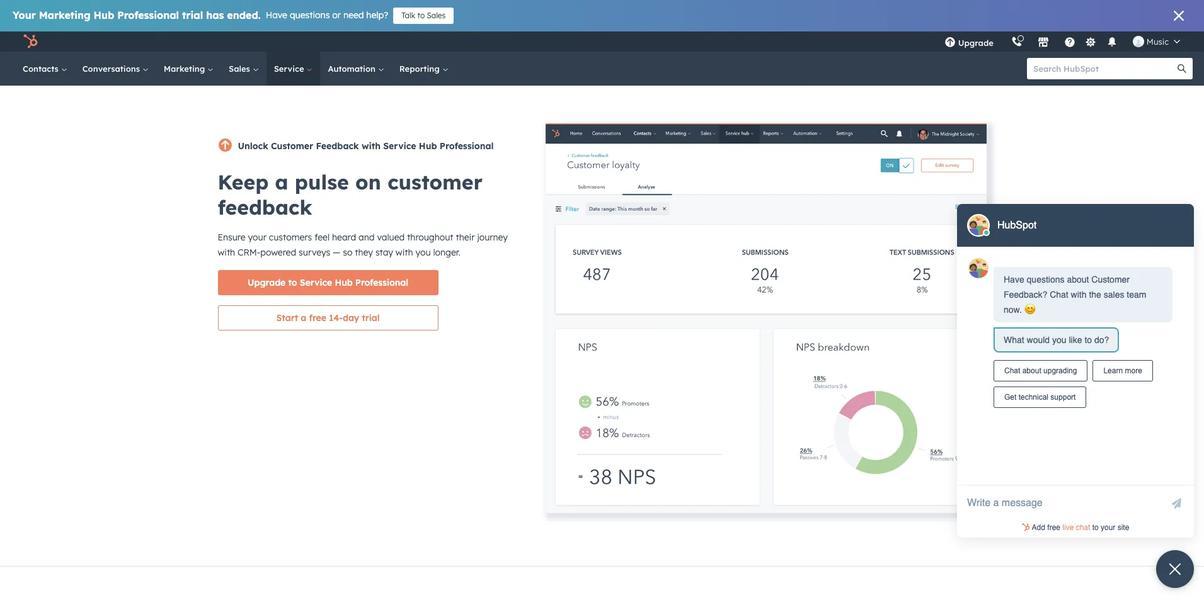 Task type: describe. For each thing, give the bounding box(es) containing it.
stay
[[376, 247, 393, 258]]

contacts link
[[15, 52, 75, 86]]

professional inside upgrade to service hub professional link
[[355, 277, 409, 289]]

a for pulse
[[275, 170, 289, 195]]

free
[[309, 313, 327, 324]]

hubspot link
[[15, 34, 47, 49]]

music
[[1147, 37, 1169, 47]]

marketplaces button
[[1031, 32, 1057, 52]]

service link
[[266, 52, 321, 86]]

help image
[[1065, 37, 1076, 49]]

0 vertical spatial professional
[[117, 9, 179, 21]]

surveys
[[299, 247, 330, 258]]

upgrade image
[[945, 37, 956, 49]]

feedback
[[316, 141, 359, 152]]

reporting link
[[392, 52, 456, 86]]

notifications button
[[1102, 32, 1123, 52]]

upgrade for upgrade
[[959, 38, 994, 48]]

music button
[[1126, 32, 1188, 52]]

ensure
[[218, 232, 246, 243]]

automation
[[328, 64, 378, 74]]

calling icon button
[[1007, 33, 1028, 50]]

crm-
[[238, 247, 261, 258]]

1 vertical spatial service
[[383, 141, 416, 152]]

search image
[[1178, 64, 1187, 73]]

your
[[248, 232, 267, 243]]

marketplaces image
[[1038, 37, 1050, 49]]

chat widget region
[[940, 174, 1205, 599]]

on
[[356, 170, 381, 195]]

to for upgrade
[[288, 277, 297, 289]]

powered
[[261, 247, 296, 258]]

settings link
[[1084, 35, 1099, 48]]

longer.
[[433, 247, 461, 258]]

1 vertical spatial marketing
[[164, 64, 207, 74]]

customer
[[271, 141, 313, 152]]

automation link
[[321, 52, 392, 86]]

—
[[333, 247, 341, 258]]

2 horizontal spatial hub
[[419, 141, 437, 152]]

keep
[[218, 170, 269, 195]]

0 vertical spatial hub
[[94, 9, 114, 21]]

marketing link
[[156, 52, 221, 86]]

have
[[266, 9, 287, 21]]

2 horizontal spatial professional
[[440, 141, 494, 152]]

Search HubSpot search field
[[1028, 58, 1182, 79]]

hubspot image
[[23, 34, 38, 49]]

has
[[206, 9, 224, 21]]

day
[[343, 313, 359, 324]]

so
[[343, 247, 353, 258]]

close image
[[1174, 11, 1185, 21]]

their
[[456, 232, 475, 243]]

start a free 14-day trial
[[276, 313, 380, 324]]

calling icon image
[[1012, 37, 1023, 48]]



Task type: locate. For each thing, give the bounding box(es) containing it.
2 vertical spatial hub
[[335, 277, 353, 289]]

a inside button
[[301, 313, 307, 324]]

1 horizontal spatial upgrade
[[959, 38, 994, 48]]

professional up customer
[[440, 141, 494, 152]]

your marketing hub professional trial has ended. have questions or need help?
[[13, 9, 388, 21]]

with left you
[[396, 247, 413, 258]]

0 horizontal spatial professional
[[117, 9, 179, 21]]

professional down stay
[[355, 277, 409, 289]]

0 vertical spatial service
[[274, 64, 307, 74]]

2 vertical spatial professional
[[355, 277, 409, 289]]

menu item
[[1003, 32, 1005, 52]]

unlock
[[238, 141, 268, 152]]

marketing
[[39, 9, 91, 21], [164, 64, 207, 74]]

talk
[[402, 11, 416, 20]]

a
[[275, 170, 289, 195], [301, 313, 307, 324]]

menu containing music
[[936, 32, 1190, 52]]

0 vertical spatial trial
[[182, 9, 203, 21]]

1 vertical spatial professional
[[440, 141, 494, 152]]

hub up the conversations
[[94, 9, 114, 21]]

professional
[[117, 9, 179, 21], [440, 141, 494, 152], [355, 277, 409, 289]]

1 horizontal spatial sales
[[427, 11, 446, 20]]

hub
[[94, 9, 114, 21], [419, 141, 437, 152], [335, 277, 353, 289]]

a down customer
[[275, 170, 289, 195]]

1 vertical spatial sales
[[229, 64, 253, 74]]

1 vertical spatial hub
[[419, 141, 437, 152]]

sales
[[427, 11, 446, 20], [229, 64, 253, 74]]

1 horizontal spatial trial
[[362, 313, 380, 324]]

pulse
[[295, 170, 349, 195]]

to
[[418, 11, 425, 20], [288, 277, 297, 289]]

a left free
[[301, 313, 307, 324]]

ended.
[[227, 9, 261, 21]]

service inside upgrade to service hub professional link
[[300, 277, 332, 289]]

2 vertical spatial service
[[300, 277, 332, 289]]

service inside 'service' link
[[274, 64, 307, 74]]

upgrade right upgrade image
[[959, 38, 994, 48]]

to inside button
[[418, 11, 425, 20]]

heard
[[332, 232, 356, 243]]

0 horizontal spatial with
[[218, 247, 235, 258]]

a for free
[[301, 313, 307, 324]]

customers
[[269, 232, 312, 243]]

you
[[416, 247, 431, 258]]

conversations
[[82, 64, 142, 74]]

trial
[[182, 9, 203, 21], [362, 313, 380, 324]]

start
[[276, 313, 298, 324]]

keep a pulse on customer feedback
[[218, 170, 483, 220]]

upgrade for upgrade to service hub professional
[[248, 277, 286, 289]]

marketing down your marketing hub professional trial has ended. have questions or need help?
[[164, 64, 207, 74]]

sales right marketing link
[[229, 64, 253, 74]]

menu
[[936, 32, 1190, 52]]

or
[[332, 9, 341, 21]]

talk to sales button
[[394, 8, 454, 24]]

upgrade down powered
[[248, 277, 286, 289]]

customer
[[388, 170, 483, 195]]

to right talk
[[418, 11, 425, 20]]

0 horizontal spatial sales
[[229, 64, 253, 74]]

talk to sales
[[402, 11, 446, 20]]

trial inside button
[[362, 313, 380, 324]]

upgrade to service hub professional
[[248, 277, 409, 289]]

sales link
[[221, 52, 266, 86]]

upgrade inside upgrade to service hub professional link
[[248, 277, 286, 289]]

service right 'sales' link
[[274, 64, 307, 74]]

1 horizontal spatial professional
[[355, 277, 409, 289]]

journey
[[477, 232, 508, 243]]

0 vertical spatial a
[[275, 170, 289, 195]]

search button
[[1172, 58, 1193, 79]]

1 horizontal spatial to
[[418, 11, 425, 20]]

hub up customer
[[419, 141, 437, 152]]

1 horizontal spatial with
[[362, 141, 381, 152]]

1 vertical spatial to
[[288, 277, 297, 289]]

feedback
[[218, 195, 312, 220]]

0 horizontal spatial upgrade
[[248, 277, 286, 289]]

14-
[[329, 313, 343, 324]]

0 vertical spatial sales
[[427, 11, 446, 20]]

need
[[344, 9, 364, 21]]

they
[[355, 247, 373, 258]]

a inside keep a pulse on customer feedback
[[275, 170, 289, 195]]

conversations link
[[75, 52, 156, 86]]

hub down so
[[335, 277, 353, 289]]

with down ensure
[[218, 247, 235, 258]]

greg robinson image
[[1133, 36, 1145, 47]]

upgrade to service hub professional link
[[218, 270, 438, 296]]

upgrade inside menu
[[959, 38, 994, 48]]

help button
[[1060, 32, 1081, 52]]

0 horizontal spatial trial
[[182, 9, 203, 21]]

valued
[[377, 232, 405, 243]]

and
[[359, 232, 375, 243]]

unlock customer feedback with service hub professional
[[238, 141, 494, 152]]

professional up conversations link
[[117, 9, 179, 21]]

settings image
[[1086, 37, 1097, 48]]

service
[[274, 64, 307, 74], [383, 141, 416, 152], [300, 277, 332, 289]]

0 horizontal spatial marketing
[[39, 9, 91, 21]]

1 vertical spatial upgrade
[[248, 277, 286, 289]]

service up customer
[[383, 141, 416, 152]]

feel
[[315, 232, 330, 243]]

throughout
[[407, 232, 454, 243]]

your
[[13, 9, 36, 21]]

questions
[[290, 9, 330, 21]]

0 vertical spatial upgrade
[[959, 38, 994, 48]]

trial left has
[[182, 9, 203, 21]]

notifications image
[[1107, 37, 1118, 49]]

ensure your customers feel heard and valued throughout their journey with crm-powered surveys — so they stay with you longer.
[[218, 232, 508, 258]]

upgrade
[[959, 38, 994, 48], [248, 277, 286, 289]]

to down powered
[[288, 277, 297, 289]]

service down surveys
[[300, 277, 332, 289]]

contacts
[[23, 64, 61, 74]]

start a free 14-day trial button
[[218, 306, 438, 331]]

0 vertical spatial to
[[418, 11, 425, 20]]

to for talk
[[418, 11, 425, 20]]

marketing right your
[[39, 9, 91, 21]]

with right feedback
[[362, 141, 381, 152]]

2 horizontal spatial with
[[396, 247, 413, 258]]

1 horizontal spatial marketing
[[164, 64, 207, 74]]

0 horizontal spatial to
[[288, 277, 297, 289]]

sales inside button
[[427, 11, 446, 20]]

reporting
[[400, 64, 442, 74]]

1 horizontal spatial hub
[[335, 277, 353, 289]]

0 horizontal spatial a
[[275, 170, 289, 195]]

1 horizontal spatial a
[[301, 313, 307, 324]]

1 vertical spatial trial
[[362, 313, 380, 324]]

with
[[362, 141, 381, 152], [218, 247, 235, 258], [396, 247, 413, 258]]

help?
[[366, 9, 388, 21]]

0 horizontal spatial hub
[[94, 9, 114, 21]]

trial right day
[[362, 313, 380, 324]]

1 vertical spatial a
[[301, 313, 307, 324]]

sales right talk
[[427, 11, 446, 20]]

0 vertical spatial marketing
[[39, 9, 91, 21]]



Task type: vqa. For each thing, say whether or not it's contained in the screenshot.
Marketers
no



